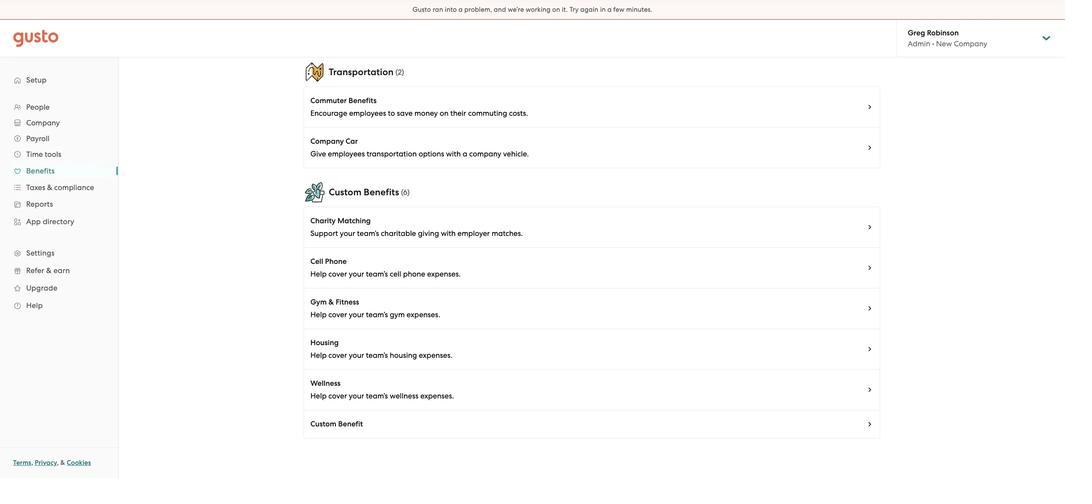 Task type: vqa. For each thing, say whether or not it's contained in the screenshot.
Opens in current tab image
yes



Task type: describe. For each thing, give the bounding box(es) containing it.
list containing charity matching
[[303, 207, 880, 439]]

setup link
[[9, 72, 109, 88]]

your inside the cell phone help cover your team's cell phone expenses.
[[349, 270, 364, 278]]

commuter benefits encourage employees to save money on their commuting costs.
[[310, 96, 528, 118]]

opens in current tab image for housing
[[866, 346, 873, 353]]

list containing people
[[0, 99, 118, 314]]

it.
[[562, 6, 568, 14]]

app
[[26, 217, 41, 226]]

phone
[[325, 257, 347, 266]]

cover inside wellness help cover your team's wellness expenses.
[[328, 391, 347, 400]]

robinson
[[927, 28, 959, 38]]

6
[[403, 188, 407, 197]]

reports link
[[9, 196, 109, 212]]

admin
[[908, 39, 930, 48]]

) inside transportation ( 2 )
[[402, 68, 404, 76]]

company button
[[9, 115, 109, 131]]

terms
[[13, 459, 31, 467]]

time tools button
[[9, 146, 109, 162]]

in
[[600, 6, 606, 14]]

app directory link
[[9, 214, 109, 229]]

gusto
[[413, 6, 431, 14]]

setup
[[26, 76, 47, 84]]

gym
[[390, 310, 405, 319]]

to
[[388, 109, 395, 118]]

gym & fitness help cover your team's gym expenses.
[[310, 298, 440, 319]]

housing
[[310, 338, 339, 347]]

greg robinson admin • new company
[[908, 28, 988, 48]]

cookies
[[67, 459, 91, 467]]

opens in current tab image for company car
[[866, 144, 873, 151]]

settings
[[26, 249, 55, 257]]

cell
[[310, 257, 323, 266]]

tools
[[45, 150, 61, 159]]

new
[[936, 39, 952, 48]]

people button
[[9, 99, 109, 115]]

compliance
[[54, 183, 94, 192]]

transportation
[[367, 149, 417, 158]]

expenses. inside 'gym & fitness help cover your team's gym expenses.'
[[407, 310, 440, 319]]

your for wellness
[[349, 391, 364, 400]]

opens in current tab image for charity matching
[[866, 224, 873, 231]]

help inside housing help cover your team's housing expenses.
[[310, 351, 327, 360]]

payroll button
[[9, 131, 109, 146]]

support
[[310, 229, 338, 238]]

few
[[613, 6, 625, 14]]

opens in current tab image for gym & fitness
[[866, 305, 873, 312]]

taxes
[[26, 183, 45, 192]]

employees for car
[[328, 149, 365, 158]]

costs.
[[509, 109, 528, 118]]

matches.
[[492, 229, 523, 238]]

with inside company car give employees transportation options with a company vehicle.
[[446, 149, 461, 158]]

payroll
[[26, 134, 49, 143]]

expenses. inside wellness help cover your team's wellness expenses.
[[420, 391, 454, 400]]

& for fitness
[[329, 298, 334, 307]]

upgrade link
[[9, 280, 109, 296]]

transportation ( 2 )
[[329, 66, 404, 78]]

reports
[[26, 200, 53, 208]]

try
[[570, 6, 579, 14]]

car
[[346, 137, 358, 146]]

( inside transportation ( 2 )
[[396, 68, 398, 76]]

cover inside housing help cover your team's housing expenses.
[[328, 351, 347, 360]]

matching
[[338, 216, 371, 225]]

directory
[[43, 217, 74, 226]]

custom benefits ( 6 )
[[329, 187, 410, 198]]

refer
[[26, 266, 44, 275]]

time tools
[[26, 150, 61, 159]]

your for charity
[[340, 229, 355, 238]]

a inside company car give employees transportation options with a company vehicle.
[[463, 149, 467, 158]]

opens in current tab image inside custom benefit button
[[866, 421, 873, 428]]

benefits for commuter
[[349, 96, 377, 105]]

giving
[[418, 229, 439, 238]]

•
[[932, 39, 934, 48]]

0 vertical spatial on
[[552, 6, 560, 14]]

team's inside the cell phone help cover your team's cell phone expenses.
[[366, 270, 388, 278]]

options
[[419, 149, 444, 158]]

home image
[[13, 29, 59, 47]]

team's for wellness
[[366, 391, 388, 400]]

taxes & compliance button
[[9, 180, 109, 195]]

ran
[[433, 6, 443, 14]]

expenses. inside the cell phone help cover your team's cell phone expenses.
[[427, 270, 461, 278]]

company for company car give employees transportation options with a company vehicle.
[[310, 137, 344, 146]]

earn
[[53, 266, 70, 275]]

give
[[310, 149, 326, 158]]

opens in current tab image for cell phone
[[866, 264, 873, 271]]

2
[[398, 68, 402, 76]]

app directory
[[26, 217, 74, 226]]

opens in current tab image for commuter benefits
[[866, 104, 873, 111]]

commuter
[[310, 96, 347, 105]]

gusto ran into a problem, and we're working on it. try again in a few minutes.
[[413, 6, 653, 14]]

again
[[580, 6, 599, 14]]

into
[[445, 6, 457, 14]]



Task type: locate. For each thing, give the bounding box(es) containing it.
team's left cell
[[366, 270, 388, 278]]

expenses. right housing
[[419, 351, 453, 360]]

help inside wellness help cover your team's wellness expenses.
[[310, 391, 327, 400]]

3 opens in current tab image from the top
[[866, 386, 873, 393]]

help link
[[9, 298, 109, 313]]

) up commuter benefits encourage employees to save money on their commuting costs.
[[402, 68, 404, 76]]

help down wellness
[[310, 391, 327, 400]]

help
[[310, 270, 327, 278], [26, 301, 43, 310], [310, 310, 327, 319], [310, 351, 327, 360], [310, 391, 327, 400]]

) up charity matching support your team's charitable giving with employer matches.
[[407, 188, 410, 197]]

opens in current tab image
[[866, 144, 873, 151], [866, 305, 873, 312], [866, 386, 873, 393]]

with right options
[[446, 149, 461, 158]]

2 vertical spatial opens in current tab image
[[866, 386, 873, 393]]

1 horizontal spatial on
[[552, 6, 560, 14]]

cell
[[390, 270, 401, 278]]

wellness
[[310, 379, 341, 388]]

, left privacy
[[31, 459, 33, 467]]

with inside charity matching support your team's charitable giving with employer matches.
[[441, 229, 456, 238]]

0 horizontal spatial ,
[[31, 459, 33, 467]]

a right into
[[459, 6, 463, 14]]

we're
[[508, 6, 524, 14]]

1 vertical spatial custom
[[310, 419, 336, 429]]

0 horizontal spatial )
[[402, 68, 404, 76]]

custom for benefits
[[329, 187, 362, 198]]

housing
[[390, 351, 417, 360]]

cover down fitness
[[328, 310, 347, 319]]

your up wellness help cover your team's wellness expenses.
[[349, 351, 364, 360]]

help inside gusto navigation element
[[26, 301, 43, 310]]

team's down matching
[[357, 229, 379, 238]]

your down fitness
[[349, 310, 364, 319]]

a left 'company'
[[463, 149, 467, 158]]

and
[[494, 6, 506, 14]]

privacy link
[[35, 459, 57, 467]]

company inside the company dropdown button
[[26, 118, 60, 127]]

cover inside the cell phone help cover your team's cell phone expenses.
[[328, 270, 347, 278]]

cover down wellness
[[328, 391, 347, 400]]

your up fitness
[[349, 270, 364, 278]]

, left cookies button
[[57, 459, 59, 467]]

vehicle.
[[503, 149, 529, 158]]

employees inside commuter benefits encourage employees to save money on their commuting costs.
[[349, 109, 386, 118]]

cover
[[328, 270, 347, 278], [328, 310, 347, 319], [328, 351, 347, 360], [328, 391, 347, 400]]

& left cookies button
[[60, 459, 65, 467]]

0 vertical spatial opens in current tab image
[[866, 144, 873, 151]]

1 horizontal spatial ,
[[57, 459, 59, 467]]

with right "giving"
[[441, 229, 456, 238]]

help down cell
[[310, 270, 327, 278]]

expenses. right wellness
[[420, 391, 454, 400]]

upgrade
[[26, 284, 57, 292]]

help down upgrade
[[26, 301, 43, 310]]

1 cover from the top
[[328, 270, 347, 278]]

help down housing
[[310, 351, 327, 360]]

money
[[415, 109, 438, 118]]

custom for benefit
[[310, 419, 336, 429]]

commuting
[[468, 109, 507, 118]]

& for earn
[[46, 266, 52, 275]]

cell phone help cover your team's cell phone expenses.
[[310, 257, 461, 278]]

2 opens in current tab image from the top
[[866, 224, 873, 231]]

1 vertical spatial employees
[[328, 149, 365, 158]]

on left their
[[440, 109, 449, 118]]

0 vertical spatial benefits
[[349, 96, 377, 105]]

4 cover from the top
[[328, 391, 347, 400]]

list containing commuter benefits
[[303, 87, 880, 168]]

working
[[526, 6, 551, 14]]

team's for charity matching
[[357, 229, 379, 238]]

1 horizontal spatial company
[[310, 137, 344, 146]]

0 vertical spatial (
[[396, 68, 398, 76]]

custom inside custom benefit button
[[310, 419, 336, 429]]

benefits inside commuter benefits encourage employees to save money on their commuting costs.
[[349, 96, 377, 105]]

expenses. right gym
[[407, 310, 440, 319]]

on inside commuter benefits encourage employees to save money on their commuting costs.
[[440, 109, 449, 118]]

company inside company car give employees transportation options with a company vehicle.
[[310, 137, 344, 146]]

) inside custom benefits ( 6 )
[[407, 188, 410, 197]]

company for company
[[26, 118, 60, 127]]

team's for housing
[[366, 351, 388, 360]]

company
[[954, 39, 988, 48], [26, 118, 60, 127], [310, 137, 344, 146]]

team's left gym
[[366, 310, 388, 319]]

2 vertical spatial benefits
[[364, 187, 399, 198]]

help inside the cell phone help cover your team's cell phone expenses.
[[310, 270, 327, 278]]

custom benefit
[[310, 419, 363, 429]]

1 horizontal spatial )
[[407, 188, 410, 197]]

0 vertical spatial employees
[[349, 109, 386, 118]]

1 vertical spatial on
[[440, 109, 449, 118]]

help down gym
[[310, 310, 327, 319]]

charitable
[[381, 229, 416, 238]]

minutes.
[[626, 6, 653, 14]]

save
[[397, 109, 413, 118]]

1 vertical spatial benefits
[[26, 166, 55, 175]]

( inside custom benefits ( 6 )
[[401, 188, 403, 197]]

benefits inside the benefits link
[[26, 166, 55, 175]]

terms , privacy , & cookies
[[13, 459, 91, 467]]

0 vertical spatial with
[[446, 149, 461, 158]]

charity
[[310, 216, 336, 225]]

wellness help cover your team's wellness expenses.
[[310, 379, 454, 400]]

0 horizontal spatial on
[[440, 109, 449, 118]]

on left it.
[[552, 6, 560, 14]]

your inside 'gym & fitness help cover your team's gym expenses.'
[[349, 310, 364, 319]]

& right taxes
[[47, 183, 52, 192]]

benefits
[[349, 96, 377, 105], [26, 166, 55, 175], [364, 187, 399, 198]]

5 opens in current tab image from the top
[[866, 421, 873, 428]]

benefits down transportation
[[349, 96, 377, 105]]

time
[[26, 150, 43, 159]]

2 horizontal spatial company
[[954, 39, 988, 48]]

& inside dropdown button
[[47, 183, 52, 192]]

custom left benefit
[[310, 419, 336, 429]]

taxes & compliance
[[26, 183, 94, 192]]

your down matching
[[340, 229, 355, 238]]

fitness
[[336, 298, 359, 307]]

2 opens in current tab image from the top
[[866, 305, 873, 312]]

encourage
[[310, 109, 347, 118]]

3 cover from the top
[[328, 351, 347, 360]]

problem,
[[464, 6, 492, 14]]

0 horizontal spatial (
[[396, 68, 398, 76]]

expenses. right the phone
[[427, 270, 461, 278]]

their
[[451, 109, 466, 118]]

2 cover from the top
[[328, 310, 347, 319]]

benefits down time tools
[[26, 166, 55, 175]]

expenses. inside housing help cover your team's housing expenses.
[[419, 351, 453, 360]]

on
[[552, 6, 560, 14], [440, 109, 449, 118]]

help inside 'gym & fitness help cover your team's gym expenses.'
[[310, 310, 327, 319]]

team's inside charity matching support your team's charitable giving with employer matches.
[[357, 229, 379, 238]]

opens in current tab image for wellness
[[866, 386, 873, 393]]

your for housing
[[349, 351, 364, 360]]

0 vertical spatial company
[[954, 39, 988, 48]]

1 vertical spatial (
[[401, 188, 403, 197]]

& for compliance
[[47, 183, 52, 192]]

settings link
[[9, 245, 109, 261]]

wellness
[[390, 391, 419, 400]]

expenses.
[[427, 270, 461, 278], [407, 310, 440, 319], [419, 351, 453, 360], [420, 391, 454, 400]]

employees
[[349, 109, 386, 118], [328, 149, 365, 158]]

custom up matching
[[329, 187, 362, 198]]

,
[[31, 459, 33, 467], [57, 459, 59, 467]]

your inside wellness help cover your team's wellness expenses.
[[349, 391, 364, 400]]

3 opens in current tab image from the top
[[866, 264, 873, 271]]

with
[[446, 149, 461, 158], [441, 229, 456, 238]]

housing help cover your team's housing expenses.
[[310, 338, 453, 360]]

phone
[[403, 270, 425, 278]]

cookies button
[[67, 457, 91, 468]]

your up benefit
[[349, 391, 364, 400]]

greg
[[908, 28, 925, 38]]

1 vertical spatial opens in current tab image
[[866, 305, 873, 312]]

benefit
[[338, 419, 363, 429]]

( up charity matching support your team's charitable giving with employer matches.
[[401, 188, 403, 197]]

list
[[303, 0, 880, 48], [303, 87, 880, 168], [0, 99, 118, 314], [303, 207, 880, 439]]

team's left housing
[[366, 351, 388, 360]]

charity matching support your team's charitable giving with employer matches.
[[310, 216, 523, 238]]

gym
[[310, 298, 327, 307]]

custom
[[329, 187, 362, 198], [310, 419, 336, 429]]

a
[[459, 6, 463, 14], [608, 6, 612, 14], [463, 149, 467, 158]]

0 vertical spatial custom
[[329, 187, 362, 198]]

cover down housing
[[328, 351, 347, 360]]

terms link
[[13, 459, 31, 467]]

company inside greg robinson admin • new company
[[954, 39, 988, 48]]

employer
[[458, 229, 490, 238]]

company up the give
[[310, 137, 344, 146]]

benefits link
[[9, 163, 109, 179]]

team's inside wellness help cover your team's wellness expenses.
[[366, 391, 388, 400]]

1 vertical spatial company
[[26, 118, 60, 127]]

1 vertical spatial with
[[441, 229, 456, 238]]

1 , from the left
[[31, 459, 33, 467]]

team's left wellness
[[366, 391, 388, 400]]

custom benefit button
[[304, 410, 880, 438]]

cover down phone
[[328, 270, 347, 278]]

2 vertical spatial company
[[310, 137, 344, 146]]

4 opens in current tab image from the top
[[866, 346, 873, 353]]

& right gym
[[329, 298, 334, 307]]

2 , from the left
[[57, 459, 59, 467]]

team's inside housing help cover your team's housing expenses.
[[366, 351, 388, 360]]

people
[[26, 103, 50, 111]]

( right transportation
[[396, 68, 398, 76]]

& inside 'gym & fitness help cover your team's gym expenses.'
[[329, 298, 334, 307]]

company
[[469, 149, 501, 158]]

a right in
[[608, 6, 612, 14]]

employees for benefits
[[349, 109, 386, 118]]

cover inside 'gym & fitness help cover your team's gym expenses.'
[[328, 310, 347, 319]]

company car give employees transportation options with a company vehicle.
[[310, 137, 529, 158]]

(
[[396, 68, 398, 76], [401, 188, 403, 197]]

& left earn on the bottom of the page
[[46, 266, 52, 275]]

your inside housing help cover your team's housing expenses.
[[349, 351, 364, 360]]

your inside charity matching support your team's charitable giving with employer matches.
[[340, 229, 355, 238]]

privacy
[[35, 459, 57, 467]]

transportation
[[329, 66, 394, 78]]

company right new
[[954, 39, 988, 48]]

1 vertical spatial )
[[407, 188, 410, 197]]

opens in current tab image
[[866, 104, 873, 111], [866, 224, 873, 231], [866, 264, 873, 271], [866, 346, 873, 353], [866, 421, 873, 428]]

gusto navigation element
[[0, 57, 118, 328]]

0 horizontal spatial company
[[26, 118, 60, 127]]

0 vertical spatial )
[[402, 68, 404, 76]]

1 horizontal spatial (
[[401, 188, 403, 197]]

team's inside 'gym & fitness help cover your team's gym expenses.'
[[366, 310, 388, 319]]

employees left to
[[349, 109, 386, 118]]

benefits left the 6
[[364, 187, 399, 198]]

1 opens in current tab image from the top
[[866, 144, 873, 151]]

employees down car
[[328, 149, 365, 158]]

employees inside company car give employees transportation options with a company vehicle.
[[328, 149, 365, 158]]

1 opens in current tab image from the top
[[866, 104, 873, 111]]

company down people
[[26, 118, 60, 127]]

benefits for custom
[[364, 187, 399, 198]]



